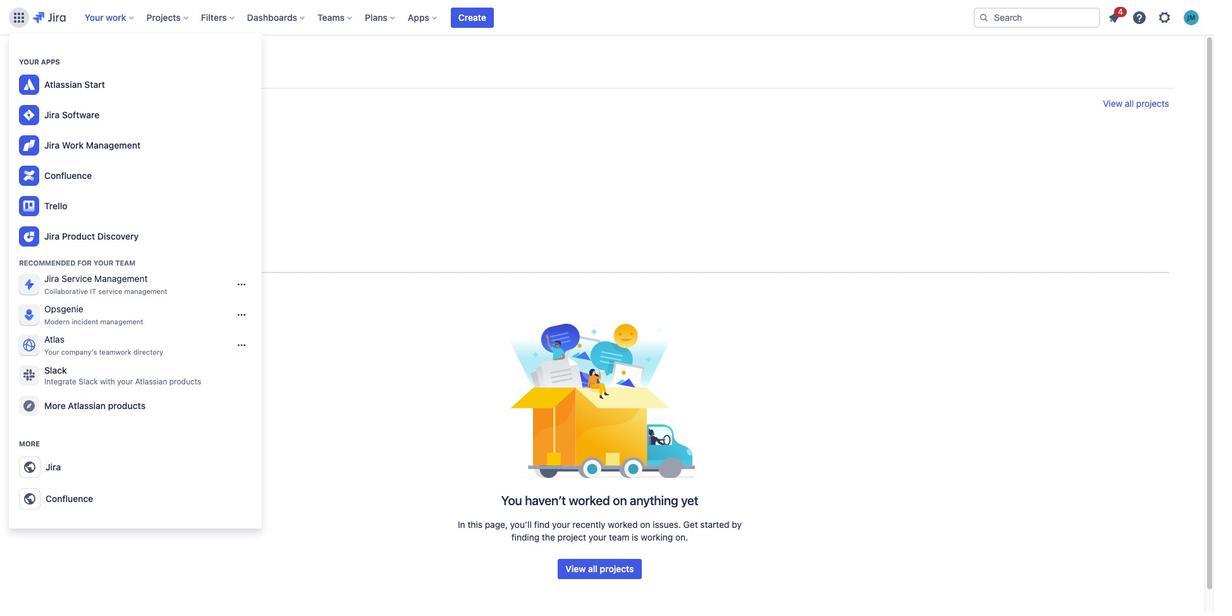 Task type: locate. For each thing, give the bounding box(es) containing it.
apps button
[[404, 7, 442, 28]]

0 vertical spatial your
[[117, 377, 133, 387]]

your work button
[[81, 7, 139, 28]]

management down the assigned
[[124, 287, 167, 296]]

trello
[[44, 201, 67, 211]]

atlassian up more atlassian products link
[[135, 377, 167, 387]]

2 vertical spatial atlassian
[[68, 401, 106, 411]]

create button
[[451, 7, 494, 28]]

jira image
[[33, 10, 66, 25], [33, 10, 66, 25]]

management up my ideas link
[[86, 140, 141, 151]]

jira work management
[[44, 140, 141, 151]]

projects
[[1137, 98, 1170, 109], [65, 99, 103, 111], [600, 564, 634, 575]]

projects
[[146, 12, 181, 22]]

more
[[44, 401, 66, 411], [19, 440, 40, 448]]

all
[[1125, 98, 1134, 109], [588, 564, 598, 575]]

work inside popup button
[[106, 12, 126, 22]]

atlassian image
[[22, 77, 37, 92]]

primary element
[[8, 0, 964, 35]]

0 horizontal spatial slack
[[44, 365, 67, 376]]

product inside jira product discovery link
[[62, 231, 95, 242]]

banner containing your work
[[0, 0, 1215, 35]]

management up atlas your company's teamwork directory
[[100, 318, 143, 326]]

teams
[[318, 12, 345, 22]]

1 vertical spatial confluence
[[46, 494, 93, 504]]

0 horizontal spatial more
[[19, 440, 40, 448]]

atlassian start link
[[14, 70, 257, 100]]

1 horizontal spatial projects
[[600, 564, 634, 575]]

confluence link
[[14, 161, 257, 191], [14, 483, 257, 515]]

your right with
[[117, 377, 133, 387]]

0 vertical spatial atlassian
[[44, 79, 82, 90]]

find
[[534, 520, 550, 530]]

0 horizontal spatial work
[[63, 56, 96, 73]]

jira for jira product discovery
[[44, 231, 60, 242]]

on left for
[[65, 257, 75, 268]]

opsgenie
[[44, 304, 83, 314]]

1 vertical spatial product
[[62, 231, 95, 242]]

0 horizontal spatial projects
[[65, 99, 103, 111]]

management for service
[[94, 273, 148, 284]]

tab list containing worked on
[[25, 252, 1175, 273]]

1 vertical spatial more
[[19, 440, 40, 448]]

banner
[[0, 0, 1215, 35]]

my ideas
[[56, 172, 85, 181]]

worked up team
[[608, 520, 638, 530]]

1 horizontal spatial more
[[44, 401, 66, 411]]

management inside "jira service management collaborative it service management"
[[94, 273, 148, 284]]

me
[[177, 257, 190, 268]]

0 vertical spatial confluence link
[[14, 161, 257, 191]]

worked up recently on the bottom of page
[[569, 494, 610, 508]]

projects button
[[143, 7, 193, 28]]

0 vertical spatial products
[[169, 377, 201, 387]]

tab list
[[25, 252, 1175, 273]]

0 horizontal spatial view all projects
[[566, 564, 634, 575]]

1 vertical spatial on
[[613, 494, 627, 508]]

jira work management link
[[14, 130, 257, 161]]

recently
[[573, 520, 606, 530]]

2 horizontal spatial your
[[589, 532, 607, 543]]

view
[[1103, 98, 1123, 109], [566, 564, 586, 575]]

start
[[84, 79, 105, 90]]

1 confluence link from the top
[[14, 161, 257, 191]]

work left projects
[[106, 12, 126, 22]]

your work inside popup button
[[85, 12, 126, 22]]

you'll
[[510, 520, 532, 530]]

management down team
[[94, 273, 148, 284]]

more atlassian products link
[[14, 391, 257, 421]]

jira
[[44, 109, 60, 120], [44, 140, 60, 151], [44, 231, 60, 242], [44, 273, 59, 284], [46, 462, 61, 473]]

products down slack integrate slack with your atlassian products
[[108, 401, 146, 411]]

dashboards
[[247, 12, 297, 22]]

atlassian down with
[[68, 401, 106, 411]]

is
[[632, 532, 639, 543]]

0 vertical spatial confluence
[[44, 170, 92, 181]]

work up atlassian start
[[63, 56, 96, 73]]

discovery
[[83, 140, 116, 149], [97, 231, 139, 242]]

incident
[[72, 318, 98, 326]]

your inside atlas your company's teamwork directory
[[44, 348, 59, 356]]

0 vertical spatial view all projects link
[[1103, 98, 1170, 111]]

management
[[124, 287, 167, 296], [100, 318, 143, 326]]

1 horizontal spatial view all projects link
[[1103, 98, 1170, 111]]

discovery down software
[[83, 140, 116, 149]]

1 horizontal spatial all
[[1125, 98, 1134, 109]]

on up working
[[640, 520, 651, 530]]

products up more atlassian products link
[[169, 377, 201, 387]]

atlassian up recent projects
[[44, 79, 82, 90]]

your up project
[[552, 520, 570, 530]]

2 vertical spatial on
[[640, 520, 651, 530]]

1 vertical spatial atlassian
[[135, 377, 167, 387]]

you haven't worked on anything yet
[[501, 494, 699, 508]]

0 vertical spatial view
[[1103, 98, 1123, 109]]

in this page, you'll find your recently worked on issues. get started by finding the project your team is working on.
[[458, 520, 742, 543]]

haven't
[[525, 494, 566, 508]]

view all projects
[[1103, 98, 1170, 109], [566, 564, 634, 575]]

apps
[[41, 58, 60, 66]]

your work up atlassian start
[[30, 56, 96, 73]]

1 vertical spatial work
[[63, 56, 96, 73]]

management
[[86, 140, 141, 151], [94, 273, 148, 284]]

0 vertical spatial more
[[44, 401, 66, 411]]

to
[[167, 257, 175, 268]]

1 horizontal spatial your
[[552, 520, 570, 530]]

1 vertical spatial worked
[[608, 520, 638, 530]]

settings image
[[1158, 10, 1173, 25]]

0 vertical spatial your work
[[85, 12, 126, 22]]

discovery up team
[[97, 231, 139, 242]]

0 vertical spatial management
[[124, 287, 167, 296]]

0 vertical spatial management
[[86, 140, 141, 151]]

for
[[77, 259, 92, 267]]

0 vertical spatial work
[[106, 12, 126, 22]]

1 horizontal spatial view
[[1103, 98, 1123, 109]]

atlassian image
[[22, 77, 37, 92]]

product up recommended for your team
[[62, 231, 95, 242]]

1 horizontal spatial products
[[169, 377, 201, 387]]

view inside button group group
[[566, 564, 586, 575]]

0 horizontal spatial on
[[65, 257, 75, 268]]

your down recently on the bottom of page
[[589, 532, 607, 543]]

atlassian inside slack integrate slack with your atlassian products
[[135, 377, 167, 387]]

your
[[117, 377, 133, 387], [552, 520, 570, 530], [589, 532, 607, 543]]

product
[[56, 140, 82, 149], [62, 231, 95, 242]]

0 vertical spatial slack
[[44, 365, 67, 376]]

working
[[641, 532, 673, 543]]

product down jira software
[[56, 140, 82, 149]]

issues.
[[653, 520, 681, 530]]

anything
[[630, 494, 679, 508]]

page,
[[485, 520, 508, 530]]

2 horizontal spatial on
[[640, 520, 651, 530]]

it
[[90, 287, 96, 296]]

jira link
[[14, 452, 257, 483]]

product discovery link
[[35, 130, 175, 149]]

1 vertical spatial management
[[100, 318, 143, 326]]

view all projects link
[[1103, 98, 1170, 111], [558, 560, 642, 580]]

on left the "anything"
[[613, 494, 627, 508]]

jira service management collaborative it service management
[[44, 273, 167, 296]]

1 vertical spatial view
[[566, 564, 586, 575]]

1 vertical spatial confluence link
[[14, 483, 257, 515]]

1 vertical spatial all
[[588, 564, 598, 575]]

slack up integrate
[[44, 365, 67, 376]]

recommended for your team
[[19, 259, 135, 267]]

0 horizontal spatial all
[[588, 564, 598, 575]]

1 horizontal spatial work
[[106, 12, 126, 22]]

confluence for first confluence link from the top
[[44, 170, 92, 181]]

teamwork
[[99, 348, 131, 356]]

1 horizontal spatial view all projects
[[1103, 98, 1170, 109]]

collaborative
[[44, 287, 88, 296]]

1 vertical spatial your work
[[30, 56, 96, 73]]

assigned
[[126, 257, 164, 268]]

on
[[65, 257, 75, 268], [613, 494, 627, 508], [640, 520, 651, 530]]

search image
[[979, 12, 989, 22]]

your work
[[85, 12, 126, 22], [30, 56, 96, 73]]

slack left with
[[79, 377, 98, 387]]

view all projects inside button group group
[[566, 564, 634, 575]]

0 horizontal spatial products
[[108, 401, 146, 411]]

recent
[[30, 99, 63, 111]]

modern
[[44, 318, 70, 326]]

projects inside button group group
[[600, 564, 634, 575]]

confluence
[[44, 170, 92, 181], [46, 494, 93, 504]]

1 horizontal spatial slack
[[79, 377, 98, 387]]

1 horizontal spatial on
[[613, 494, 627, 508]]

2 horizontal spatial projects
[[1137, 98, 1170, 109]]

0 vertical spatial on
[[65, 257, 75, 268]]

your work left projects
[[85, 12, 126, 22]]

your
[[85, 12, 104, 22], [30, 56, 60, 73], [19, 58, 39, 66], [93, 259, 114, 267], [44, 348, 59, 356]]

0 vertical spatial discovery
[[83, 140, 116, 149]]

0 vertical spatial product
[[56, 140, 82, 149]]

1 vertical spatial products
[[108, 401, 146, 411]]

products inside slack integrate slack with your atlassian products
[[169, 377, 201, 387]]

get
[[684, 520, 698, 530]]

jira for jira work management
[[44, 140, 60, 151]]

1 vertical spatial view all projects
[[566, 564, 634, 575]]

1 vertical spatial view all projects link
[[558, 560, 642, 580]]

0 horizontal spatial your
[[117, 377, 133, 387]]

1 vertical spatial management
[[94, 273, 148, 284]]

0 horizontal spatial view
[[566, 564, 586, 575]]

team
[[115, 259, 135, 267]]

0 vertical spatial all
[[1125, 98, 1134, 109]]

1 vertical spatial your
[[552, 520, 570, 530]]



Task type: vqa. For each thing, say whether or not it's contained in the screenshot.
BE at the left of the page
no



Task type: describe. For each thing, give the bounding box(es) containing it.
project
[[558, 532, 586, 543]]

atlas your company's teamwork directory
[[44, 334, 163, 356]]

this
[[468, 520, 483, 530]]

opsgenie options menu image
[[237, 310, 247, 320]]

plans
[[365, 12, 388, 22]]

your inside slack integrate slack with your atlassian products
[[117, 377, 133, 387]]

directory
[[133, 348, 163, 356]]

your inside popup button
[[85, 12, 104, 22]]

atlas
[[44, 334, 64, 345]]

4
[[1119, 7, 1124, 16]]

apps
[[408, 12, 429, 22]]

more atlassian products
[[44, 401, 146, 411]]

button group group
[[558, 560, 642, 580]]

viewed
[[85, 257, 116, 268]]

your profile and settings image
[[1184, 10, 1199, 25]]

on inside tab list
[[65, 257, 75, 268]]

my ideas link
[[53, 170, 175, 184]]

jira inside "jira service management collaborative it service management"
[[44, 273, 59, 284]]

trello link
[[14, 191, 257, 221]]

recommended
[[19, 259, 75, 267]]

service
[[98, 287, 122, 296]]

yet
[[681, 494, 699, 508]]

worked
[[30, 257, 62, 268]]

with
[[100, 377, 115, 387]]

product inside product discovery link
[[56, 140, 82, 149]]

my
[[56, 172, 66, 181]]

management inside 'opsgenie modern incident management'
[[100, 318, 143, 326]]

jira software
[[44, 109, 100, 120]]

integrate
[[44, 377, 77, 387]]

0 vertical spatial view all projects
[[1103, 98, 1170, 109]]

management for work
[[86, 140, 141, 151]]

0 horizontal spatial view all projects link
[[558, 560, 642, 580]]

work
[[62, 140, 84, 151]]

2 confluence link from the top
[[14, 483, 257, 515]]

filters button
[[197, 7, 240, 28]]

notifications image
[[1107, 10, 1122, 25]]

Search field
[[974, 7, 1101, 28]]

finding
[[512, 532, 540, 543]]

worked on
[[30, 257, 75, 268]]

assigned to me
[[126, 257, 190, 268]]

product discovery
[[56, 140, 116, 149]]

your apps
[[19, 58, 60, 66]]

team
[[609, 532, 630, 543]]

management inside "jira service management collaborative it service management"
[[124, 287, 167, 296]]

company's
[[61, 348, 97, 356]]

you
[[501, 494, 522, 508]]

atlas options menu image
[[237, 340, 247, 351]]

jira product discovery link
[[14, 221, 257, 252]]

jira service management options menu image
[[237, 280, 247, 290]]

confluence for 1st confluence link from the bottom
[[46, 494, 93, 504]]

started
[[701, 520, 730, 530]]

slack integrate slack with your atlassian products
[[44, 365, 201, 387]]

0 vertical spatial worked
[[569, 494, 610, 508]]

on.
[[676, 532, 688, 543]]

software
[[62, 109, 100, 120]]

ideas
[[68, 172, 85, 181]]

all inside button group group
[[588, 564, 598, 575]]

more for more atlassian products
[[44, 401, 66, 411]]

appswitcher icon image
[[11, 10, 27, 25]]

service
[[62, 273, 92, 284]]

plans button
[[361, 7, 400, 28]]

on inside in this page, you'll find your recently worked on issues. get started by finding the project your team is working on.
[[640, 520, 651, 530]]

by
[[732, 520, 742, 530]]

create
[[459, 12, 486, 22]]

1 vertical spatial discovery
[[97, 231, 139, 242]]

2 vertical spatial your
[[589, 532, 607, 543]]

teams button
[[314, 7, 357, 28]]

jira for jira software
[[44, 109, 60, 120]]

dashboards button
[[243, 7, 310, 28]]

the
[[542, 532, 555, 543]]

1 vertical spatial slack
[[79, 377, 98, 387]]

jira product discovery
[[44, 231, 139, 242]]

filters
[[201, 12, 227, 22]]

help image
[[1132, 10, 1148, 25]]

atlassian start
[[44, 79, 105, 90]]

opsgenie modern incident management
[[44, 304, 143, 326]]

more for more
[[19, 440, 40, 448]]

recent projects
[[30, 99, 103, 111]]

worked inside in this page, you'll find your recently worked on issues. get started by finding the project your team is working on.
[[608, 520, 638, 530]]

in
[[458, 520, 465, 530]]

jira software link
[[14, 100, 257, 130]]



